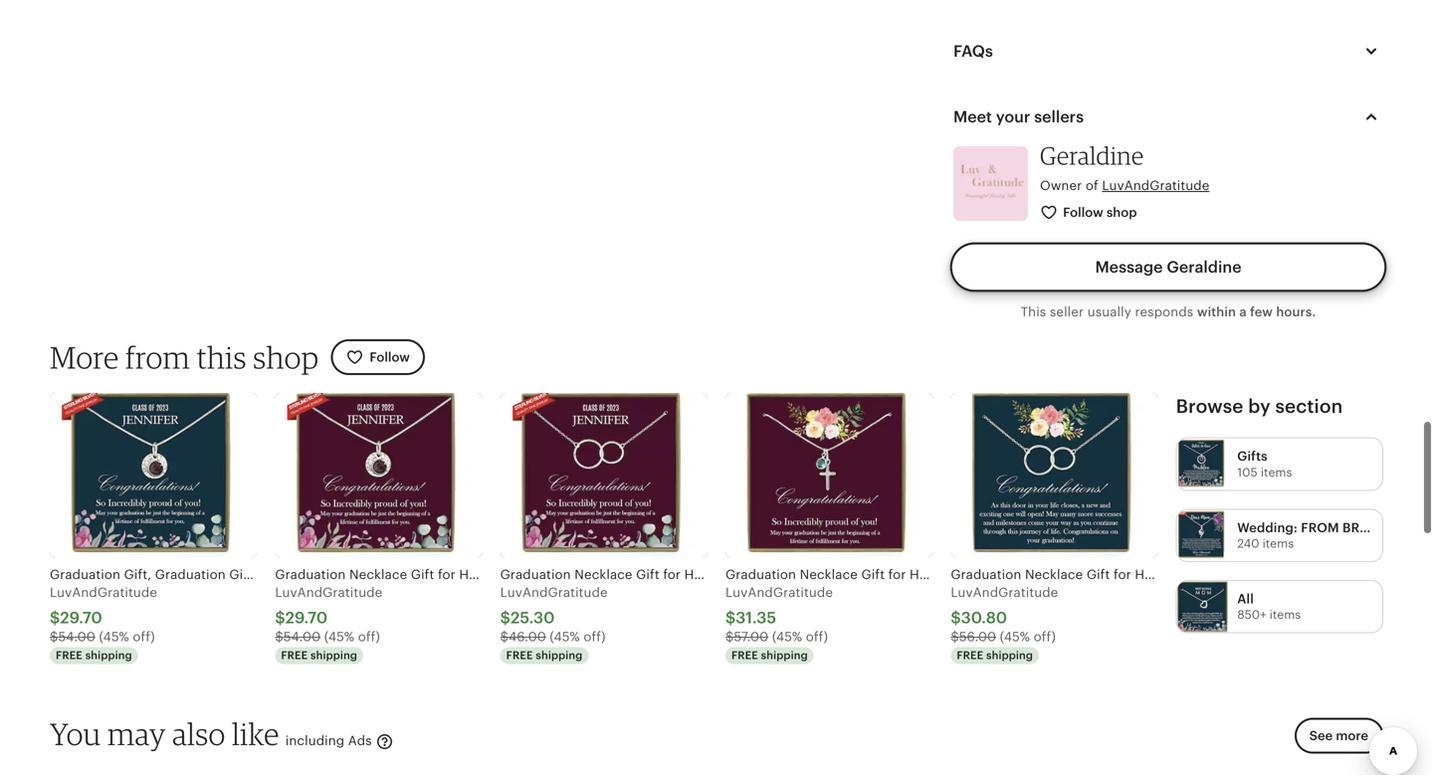 Task type: vqa. For each thing, say whether or not it's contained in the screenshot.
luvandgratitude $ 29.70 $ 54.00 (45% off) free shipping
yes



Task type: describe. For each thing, give the bounding box(es) containing it.
luvandgratitude for graduation necklace gift for her, graduation gift, graduation necklace, personalized graduation gift,  sterling silver interlocking necklace image associated with 30.80
[[951, 585, 1058, 600]]

graduation necklace gift for her, graduation gift, graduation necklace, personalized graduation gift,  sterling silver interlocking necklace image for 25.30
[[500, 393, 708, 558]]

may
[[108, 716, 166, 753]]

luvandgratitude link
[[1102, 178, 1210, 193]]

this seller usually responds within a few hours.
[[1021, 305, 1316, 320]]

56.00
[[959, 629, 996, 644]]

your
[[996, 108, 1030, 126]]

meet your sellers button
[[935, 93, 1401, 141]]

gifts 105 items
[[1237, 449, 1292, 479]]

shipping for graduation necklace gift for her, graduation gift, graduation necklace, personalized graduation gift,  sterling silver interlocking necklace image associated with 30.80
[[986, 649, 1033, 662]]

items for gifts
[[1261, 466, 1292, 479]]

browse
[[1176, 396, 1243, 417]]

items inside wedding: from bride 240 items
[[1262, 537, 1294, 550]]

luvandgratitude $ 25.30 $ 46.00 (45% off) free shipping
[[500, 585, 608, 662]]

luvandgratitude $ 31.35 $ 57.00 (45% off) free shipping
[[725, 585, 833, 662]]

meet
[[953, 108, 992, 126]]

message geraldine button
[[953, 244, 1383, 291]]

follow shop
[[1063, 205, 1137, 220]]

also
[[172, 716, 225, 753]]

browse by section
[[1176, 396, 1343, 417]]

few
[[1250, 305, 1273, 320]]

wedding: from bride 240 items
[[1237, 520, 1381, 550]]

you
[[50, 716, 101, 753]]

free inside luvandgratitude $ 30.80 $ 56.00 (45% off) free shipping
[[957, 649, 983, 662]]

46.00
[[508, 629, 546, 644]]

off) for graduation gift, graduation gift for her, graduation necklace, personalized graduation gift,  sterling silver necklace image
[[133, 629, 155, 644]]

wedding:
[[1237, 520, 1298, 535]]

luvandgratitude for graduation gift, graduation gift for her, graduation necklace, personalized graduation gift,  sterling silver necklace image
[[50, 585, 157, 600]]

luvandgratitude for 25.30's graduation necklace gift for her, graduation gift, graduation necklace, personalized graduation gift,  sterling silver interlocking necklace image
[[500, 585, 608, 600]]

geraldine image
[[953, 146, 1028, 221]]

geraldine inside button
[[1167, 258, 1242, 276]]

luvandgratitude $ 30.80 $ 56.00 (45% off) free shipping
[[951, 585, 1058, 662]]

faqs button
[[935, 27, 1401, 75]]

follow shop button
[[1025, 195, 1154, 232]]

graduation necklace gift for her, graduation gift, graduation necklace, personalized graduation gift,  sterling silver necklace image
[[275, 393, 482, 558]]

see more button
[[1294, 718, 1383, 754]]

items for all
[[1269, 608, 1301, 622]]

see more
[[1309, 728, 1368, 743]]

(45% for graduation gift, graduation gift for her, graduation necklace, personalized graduation gift,  sterling silver necklace image
[[99, 629, 129, 644]]

by
[[1248, 396, 1271, 417]]

free for the graduation necklace gift for her, graduation gift, graduation necklace, personalized graduation gift, sterling silver necklace image
[[731, 649, 758, 662]]

you may also like including ads
[[50, 716, 376, 753]]

ads
[[348, 734, 372, 749]]

message geraldine
[[1095, 258, 1242, 276]]

faqs
[[953, 42, 993, 60]]

31.35
[[736, 609, 776, 627]]

30.80
[[961, 609, 1007, 627]]

message
[[1095, 258, 1163, 276]]

off) for graduation necklace gift for her, graduation gift, graduation necklace, personalized graduation gift,  sterling silver interlocking necklace image associated with 30.80
[[1034, 629, 1056, 644]]

including
[[285, 734, 345, 749]]

54.00 for graduation necklace gift for her, graduation gift, graduation necklace, personalized graduation gift,  sterling silver necklace image
[[283, 629, 321, 644]]

graduation gift, graduation gift for her, graduation necklace, personalized graduation gift,  sterling silver necklace image
[[50, 393, 257, 558]]

follow button
[[331, 339, 425, 375]]

more
[[1336, 728, 1368, 743]]

follow for follow
[[370, 350, 410, 365]]

geraldine owner of luvandgratitude
[[1040, 141, 1210, 193]]

this
[[1021, 305, 1046, 320]]

follow for follow shop
[[1063, 205, 1103, 220]]

luvandgratitude inside the geraldine owner of luvandgratitude
[[1102, 178, 1210, 193]]

off) for graduation necklace gift for her, graduation gift, graduation necklace, personalized graduation gift,  sterling silver necklace image
[[358, 629, 380, 644]]



Task type: locate. For each thing, give the bounding box(es) containing it.
4 free from the left
[[731, 649, 758, 662]]

see more listings in the wedding: from bride section image
[[1177, 510, 1228, 561]]

a
[[1239, 305, 1247, 320]]

off) inside luvandgratitude $ 25.30 $ 46.00 (45% off) free shipping
[[584, 629, 606, 644]]

1 graduation necklace gift for her, graduation gift, graduation necklace, personalized graduation gift,  sterling silver interlocking necklace image from the left
[[500, 393, 708, 558]]

luvandgratitude $ 29.70 $ 54.00 (45% off) free shipping for graduation necklace gift for her, graduation gift, graduation necklace, personalized graduation gift,  sterling silver necklace image
[[275, 585, 382, 662]]

items inside all 850+ items
[[1269, 608, 1301, 622]]

off) inside luvandgratitude $ 31.35 $ 57.00 (45% off) free shipping
[[806, 629, 828, 644]]

shipping down 56.00
[[986, 649, 1033, 662]]

1 free from the left
[[56, 649, 82, 662]]

shipping for graduation gift, graduation gift for her, graduation necklace, personalized graduation gift,  sterling silver necklace image
[[85, 649, 132, 662]]

shop
[[1106, 205, 1137, 220], [253, 339, 319, 376]]

(45% for graduation necklace gift for her, graduation gift, graduation necklace, personalized graduation gift,  sterling silver necklace image
[[324, 629, 354, 644]]

25.30
[[510, 609, 555, 627]]

shipping up may
[[85, 649, 132, 662]]

2 vertical spatial items
[[1269, 608, 1301, 622]]

luvandgratitude for graduation necklace gift for her, graduation gift, graduation necklace, personalized graduation gift,  sterling silver necklace image
[[275, 585, 382, 600]]

off)
[[133, 629, 155, 644], [358, 629, 380, 644], [584, 629, 606, 644], [806, 629, 828, 644], [1034, 629, 1056, 644]]

all
[[1237, 591, 1254, 606]]

1 54.00 from the left
[[58, 629, 95, 644]]

free for graduation necklace gift for her, graduation gift, graduation necklace, personalized graduation gift,  sterling silver necklace image
[[281, 649, 308, 662]]

0 vertical spatial geraldine
[[1040, 141, 1144, 170]]

see more link
[[1289, 718, 1383, 766]]

this
[[197, 339, 247, 376]]

items down gifts
[[1261, 466, 1292, 479]]

54.00 for graduation gift, graduation gift for her, graduation necklace, personalized graduation gift,  sterling silver necklace image
[[58, 629, 95, 644]]

free inside luvandgratitude $ 31.35 $ 57.00 (45% off) free shipping
[[731, 649, 758, 662]]

29.70 for graduation necklace gift for her, graduation gift, graduation necklace, personalized graduation gift,  sterling silver necklace image
[[285, 609, 328, 627]]

shipping down 46.00
[[536, 649, 583, 662]]

shipping inside luvandgratitude $ 25.30 $ 46.00 (45% off) free shipping
[[536, 649, 583, 662]]

off) for the graduation necklace gift for her, graduation gift, graduation necklace, personalized graduation gift, sterling silver necklace image
[[806, 629, 828, 644]]

follow
[[1063, 205, 1103, 220], [370, 350, 410, 365]]

1 luvandgratitude $ 29.70 $ 54.00 (45% off) free shipping from the left
[[50, 585, 157, 662]]

5 off) from the left
[[1034, 629, 1056, 644]]

1 horizontal spatial shop
[[1106, 205, 1137, 220]]

all 850+ items
[[1237, 591, 1301, 622]]

owner
[[1040, 178, 1082, 193]]

1 vertical spatial geraldine
[[1167, 258, 1242, 276]]

850+
[[1237, 608, 1266, 622]]

(45% for the graduation necklace gift for her, graduation gift, graduation necklace, personalized graduation gift, sterling silver necklace image
[[772, 629, 802, 644]]

follow inside button
[[370, 350, 410, 365]]

shop inside button
[[1106, 205, 1137, 220]]

(45% inside luvandgratitude $ 31.35 $ 57.00 (45% off) free shipping
[[772, 629, 802, 644]]

3 (45% from the left
[[550, 629, 580, 644]]

shop right the this
[[253, 339, 319, 376]]

from
[[125, 339, 190, 376]]

2 29.70 from the left
[[285, 609, 328, 627]]

1 horizontal spatial geraldine
[[1167, 258, 1242, 276]]

5 free from the left
[[957, 649, 983, 662]]

1 vertical spatial follow
[[370, 350, 410, 365]]

5 shipping from the left
[[986, 649, 1033, 662]]

(45% for 25.30's graduation necklace gift for her, graduation gift, graduation necklace, personalized graduation gift,  sterling silver interlocking necklace image
[[550, 629, 580, 644]]

$
[[50, 609, 60, 627], [275, 609, 285, 627], [500, 609, 510, 627], [725, 609, 736, 627], [951, 609, 961, 627], [50, 629, 58, 644], [275, 629, 283, 644], [500, 629, 508, 644], [725, 629, 734, 644], [951, 629, 959, 644]]

luvandgratitude for the graduation necklace gift for her, graduation gift, graduation necklace, personalized graduation gift, sterling silver necklace image
[[725, 585, 833, 600]]

4 shipping from the left
[[761, 649, 808, 662]]

(45% for graduation necklace gift for her, graduation gift, graduation necklace, personalized graduation gift,  sterling silver interlocking necklace image associated with 30.80
[[1000, 629, 1030, 644]]

responds
[[1135, 305, 1193, 320]]

off) inside luvandgratitude $ 30.80 $ 56.00 (45% off) free shipping
[[1034, 629, 1056, 644]]

29.70
[[60, 609, 102, 627], [285, 609, 328, 627]]

section
[[1275, 396, 1343, 417]]

3 free from the left
[[506, 649, 533, 662]]

free down 57.00
[[731, 649, 758, 662]]

0 horizontal spatial luvandgratitude $ 29.70 $ 54.00 (45% off) free shipping
[[50, 585, 157, 662]]

3 shipping from the left
[[536, 649, 583, 662]]

more from this shop
[[50, 339, 319, 376]]

from
[[1301, 520, 1339, 535]]

see
[[1309, 728, 1333, 743]]

1 horizontal spatial luvandgratitude $ 29.70 $ 54.00 (45% off) free shipping
[[275, 585, 382, 662]]

within
[[1197, 305, 1236, 320]]

free up including
[[281, 649, 308, 662]]

off) for 25.30's graduation necklace gift for her, graduation gift, graduation necklace, personalized graduation gift,  sterling silver interlocking necklace image
[[584, 629, 606, 644]]

sellers
[[1034, 108, 1084, 126]]

items down wedding:
[[1262, 537, 1294, 550]]

1 horizontal spatial graduation necklace gift for her, graduation gift, graduation necklace, personalized graduation gift,  sterling silver interlocking necklace image
[[951, 393, 1158, 558]]

geraldine inside the geraldine owner of luvandgratitude
[[1040, 141, 1144, 170]]

0 vertical spatial shop
[[1106, 205, 1137, 220]]

free
[[56, 649, 82, 662], [281, 649, 308, 662], [506, 649, 533, 662], [731, 649, 758, 662], [957, 649, 983, 662]]

2 free from the left
[[281, 649, 308, 662]]

meet your sellers
[[953, 108, 1084, 126]]

items right 850+
[[1269, 608, 1301, 622]]

free inside luvandgratitude $ 25.30 $ 46.00 (45% off) free shipping
[[506, 649, 533, 662]]

1 horizontal spatial follow
[[1063, 205, 1103, 220]]

2 shipping from the left
[[311, 649, 357, 662]]

2 luvandgratitude $ 29.70 $ 54.00 (45% off) free shipping from the left
[[275, 585, 382, 662]]

bride
[[1343, 520, 1381, 535]]

shipping inside luvandgratitude $ 30.80 $ 56.00 (45% off) free shipping
[[986, 649, 1033, 662]]

shipping for the graduation necklace gift for her, graduation gift, graduation necklace, personalized graduation gift, sterling silver necklace image
[[761, 649, 808, 662]]

free down 46.00
[[506, 649, 533, 662]]

0 horizontal spatial 54.00
[[58, 629, 95, 644]]

1 vertical spatial items
[[1262, 537, 1294, 550]]

items inside gifts 105 items
[[1261, 466, 1292, 479]]

2 (45% from the left
[[324, 629, 354, 644]]

free for graduation gift, graduation gift for her, graduation necklace, personalized graduation gift,  sterling silver necklace image
[[56, 649, 82, 662]]

see more listings in the gifts section image
[[1177, 439, 1228, 490]]

luvandgratitude $ 29.70 $ 54.00 (45% off) free shipping
[[50, 585, 157, 662], [275, 585, 382, 662]]

57.00
[[734, 629, 769, 644]]

0 vertical spatial items
[[1261, 466, 1292, 479]]

54.00
[[58, 629, 95, 644], [283, 629, 321, 644]]

3 off) from the left
[[584, 629, 606, 644]]

105
[[1237, 466, 1258, 479]]

1 shipping from the left
[[85, 649, 132, 662]]

see more listings in the all section image
[[1177, 581, 1228, 632]]

seller
[[1050, 305, 1084, 320]]

29.70 for graduation gift, graduation gift for her, graduation necklace, personalized graduation gift,  sterling silver necklace image
[[60, 609, 102, 627]]

2 54.00 from the left
[[283, 629, 321, 644]]

free up you
[[56, 649, 82, 662]]

shipping inside luvandgratitude $ 31.35 $ 57.00 (45% off) free shipping
[[761, 649, 808, 662]]

usually
[[1087, 305, 1131, 320]]

1 vertical spatial shop
[[253, 339, 319, 376]]

240
[[1237, 537, 1259, 550]]

5 (45% from the left
[[1000, 629, 1030, 644]]

1 off) from the left
[[133, 629, 155, 644]]

graduation necklace gift for her, graduation gift, graduation necklace, personalized graduation gift,  sterling silver interlocking necklace image for 30.80
[[951, 393, 1158, 558]]

4 off) from the left
[[806, 629, 828, 644]]

like
[[232, 716, 279, 753]]

shipping for 25.30's graduation necklace gift for her, graduation gift, graduation necklace, personalized graduation gift,  sterling silver interlocking necklace image
[[536, 649, 583, 662]]

1 horizontal spatial 54.00
[[283, 629, 321, 644]]

0 vertical spatial follow
[[1063, 205, 1103, 220]]

graduation necklace gift for her, graduation gift, graduation necklace, personalized graduation gift, sterling silver necklace image
[[725, 393, 933, 558]]

luvandgratitude
[[1102, 178, 1210, 193], [50, 585, 157, 600], [275, 585, 382, 600], [500, 585, 608, 600], [725, 585, 833, 600], [951, 585, 1058, 600]]

(45% inside luvandgratitude $ 25.30 $ 46.00 (45% off) free shipping
[[550, 629, 580, 644]]

geraldine up within
[[1167, 258, 1242, 276]]

free down 56.00
[[957, 649, 983, 662]]

1 29.70 from the left
[[60, 609, 102, 627]]

(45% inside luvandgratitude $ 30.80 $ 56.00 (45% off) free shipping
[[1000, 629, 1030, 644]]

graduation necklace gift for her, graduation gift, graduation necklace, personalized graduation gift,  sterling silver interlocking necklace image
[[500, 393, 708, 558], [951, 393, 1158, 558]]

4 (45% from the left
[[772, 629, 802, 644]]

2 graduation necklace gift for her, graduation gift, graduation necklace, personalized graduation gift,  sterling silver interlocking necklace image from the left
[[951, 393, 1158, 558]]

geraldine
[[1040, 141, 1144, 170], [1167, 258, 1242, 276]]

shipping for graduation necklace gift for her, graduation gift, graduation necklace, personalized graduation gift,  sterling silver necklace image
[[311, 649, 357, 662]]

0 horizontal spatial geraldine
[[1040, 141, 1144, 170]]

shipping up including
[[311, 649, 357, 662]]

0 horizontal spatial follow
[[370, 350, 410, 365]]

gifts
[[1237, 449, 1268, 464]]

hours.
[[1276, 305, 1316, 320]]

shipping down 57.00
[[761, 649, 808, 662]]

luvandgratitude $ 29.70 $ 54.00 (45% off) free shipping for graduation gift, graduation gift for her, graduation necklace, personalized graduation gift,  sterling silver necklace image
[[50, 585, 157, 662]]

1 horizontal spatial 29.70
[[285, 609, 328, 627]]

more
[[50, 339, 119, 376]]

shop down luvandgratitude link
[[1106, 205, 1137, 220]]

0 horizontal spatial shop
[[253, 339, 319, 376]]

0 horizontal spatial graduation necklace gift for her, graduation gift, graduation necklace, personalized graduation gift,  sterling silver interlocking necklace image
[[500, 393, 708, 558]]

(45%
[[99, 629, 129, 644], [324, 629, 354, 644], [550, 629, 580, 644], [772, 629, 802, 644], [1000, 629, 1030, 644]]

of
[[1086, 178, 1098, 193]]

geraldine up of
[[1040, 141, 1144, 170]]

1 (45% from the left
[[99, 629, 129, 644]]

follow inside button
[[1063, 205, 1103, 220]]

items
[[1261, 466, 1292, 479], [1262, 537, 1294, 550], [1269, 608, 1301, 622]]

2 off) from the left
[[358, 629, 380, 644]]

shipping
[[85, 649, 132, 662], [311, 649, 357, 662], [536, 649, 583, 662], [761, 649, 808, 662], [986, 649, 1033, 662]]

0 horizontal spatial 29.70
[[60, 609, 102, 627]]



